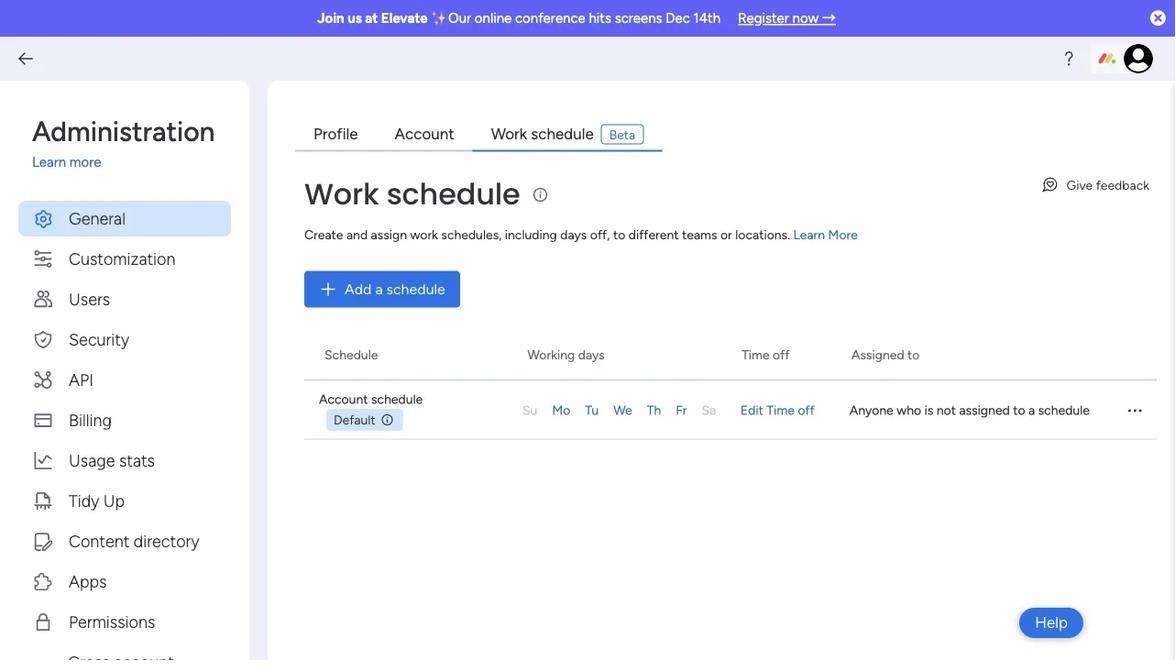 Task type: vqa. For each thing, say whether or not it's contained in the screenshot.
the select product icon
no



Task type: describe. For each thing, give the bounding box(es) containing it.
assigned
[[852, 347, 905, 362]]

working days
[[528, 347, 605, 362]]

anyone
[[850, 403, 894, 418]]

join us at elevate ✨ our online conference hits screens dec 14th
[[317, 10, 721, 27]]

sa
[[702, 403, 717, 418]]

general
[[69, 208, 126, 228]]

14th
[[694, 10, 721, 27]]

users button
[[18, 281, 231, 317]]

feedback
[[1097, 177, 1150, 193]]

back to workspace image
[[17, 50, 35, 68]]

beta
[[610, 127, 636, 142]]

0 horizontal spatial work
[[305, 173, 379, 214]]

users
[[69, 289, 110, 309]]

learn more link
[[32, 152, 231, 173]]

edit time off
[[741, 403, 815, 418]]

and
[[347, 227, 368, 243]]

tidy up button
[[18, 483, 231, 519]]

is
[[925, 403, 934, 418]]

profile
[[314, 124, 358, 143]]

register
[[738, 10, 790, 27]]

help button
[[1020, 608, 1084, 638]]

or
[[721, 227, 733, 243]]

who
[[897, 403, 922, 418]]

including
[[505, 227, 557, 243]]

customization
[[69, 249, 176, 268]]

1 horizontal spatial to
[[908, 347, 920, 362]]

more
[[829, 227, 858, 243]]

create
[[305, 227, 343, 243]]

edit time off button
[[741, 401, 850, 420]]

a inside row
[[1029, 403, 1036, 418]]

hits
[[589, 10, 612, 27]]

th
[[647, 403, 662, 418]]

time off
[[742, 347, 790, 362]]

tu
[[585, 403, 599, 418]]

default element
[[327, 409, 403, 431]]

permissions button
[[18, 604, 231, 640]]

default
[[334, 412, 376, 428]]

su
[[523, 403, 538, 418]]

0 vertical spatial time
[[742, 347, 770, 362]]

content directory
[[69, 531, 199, 551]]

administration learn more
[[32, 115, 215, 171]]

assigned to
[[852, 347, 920, 362]]

register now →
[[738, 10, 836, 27]]

help
[[1036, 614, 1069, 632]]

off inside button
[[798, 403, 815, 418]]

usage stats button
[[18, 443, 231, 478]]

grid containing schedule
[[301, 330, 1157, 660]]

mo
[[552, 403, 571, 418]]

help image
[[1060, 50, 1079, 68]]

usage stats
[[69, 450, 155, 470]]

schedule up schedules,
[[387, 173, 521, 214]]

billing
[[69, 410, 112, 430]]

work
[[410, 227, 438, 243]]

assign
[[371, 227, 407, 243]]

add a schedule
[[345, 281, 446, 298]]

api
[[69, 370, 93, 389]]

administration
[[32, 115, 215, 148]]

0 horizontal spatial off
[[773, 347, 790, 362]]

security button
[[18, 321, 231, 357]]

add
[[345, 281, 372, 298]]

register now → link
[[738, 10, 836, 27]]

→
[[823, 10, 836, 27]]



Task type: locate. For each thing, give the bounding box(es) containing it.
schedule left the beta
[[531, 124, 594, 143]]

schedule left menu icon
[[1039, 403, 1091, 418]]

conference
[[515, 10, 586, 27]]

our
[[449, 10, 472, 27]]

account link
[[377, 117, 473, 152]]

up
[[103, 491, 125, 510]]

now
[[793, 10, 819, 27]]

1 vertical spatial work schedule
[[305, 173, 521, 214]]

teams
[[682, 227, 718, 243]]

0 vertical spatial learn
[[32, 154, 66, 171]]

days right 'working'
[[578, 347, 605, 362]]

not
[[937, 403, 957, 418]]

stats
[[119, 450, 155, 470]]

1 vertical spatial account
[[319, 392, 368, 407]]

learn
[[32, 154, 66, 171], [794, 227, 826, 243]]

0 vertical spatial off
[[773, 347, 790, 362]]

content directory button
[[18, 523, 231, 559]]

schedule down work
[[387, 281, 446, 298]]

we
[[614, 403, 633, 418]]

row containing schedule
[[301, 330, 1157, 381]]

online
[[475, 10, 512, 27]]

working
[[528, 347, 575, 362]]

give feedback button
[[1034, 170, 1157, 199]]

bob builder image
[[1124, 44, 1154, 73]]

locations.
[[736, 227, 791, 243]]

a inside button
[[375, 281, 383, 298]]

time inside button
[[767, 403, 795, 418]]

tidy up
[[69, 491, 125, 510]]

api button
[[18, 362, 231, 398]]

learn inside administration learn more
[[32, 154, 66, 171]]

work
[[491, 124, 527, 143], [305, 173, 379, 214]]

more
[[69, 154, 101, 171]]

edit
[[741, 403, 764, 418]]

2 vertical spatial to
[[1014, 403, 1026, 418]]

0 horizontal spatial a
[[375, 281, 383, 298]]

permissions
[[69, 612, 155, 631]]

1 vertical spatial days
[[578, 347, 605, 362]]

0 horizontal spatial account
[[319, 392, 368, 407]]

learn more link
[[794, 227, 858, 243]]

schedule inside button
[[387, 281, 446, 298]]

off,
[[591, 227, 610, 243]]

✨
[[431, 10, 445, 27]]

row containing account schedule
[[305, 375, 1157, 446]]

a right assigned
[[1029, 403, 1036, 418]]

days inside row
[[578, 347, 605, 362]]

time right edit
[[767, 403, 795, 418]]

1 horizontal spatial off
[[798, 403, 815, 418]]

account up default
[[319, 392, 368, 407]]

0 vertical spatial days
[[561, 227, 587, 243]]

row
[[301, 330, 1157, 381], [305, 375, 1157, 446]]

give
[[1067, 177, 1094, 193]]

tidy
[[69, 491, 99, 510]]

1 horizontal spatial work
[[491, 124, 527, 143]]

1 vertical spatial work
[[305, 173, 379, 214]]

customization button
[[18, 241, 231, 277]]

elevate
[[381, 10, 428, 27]]

time up edit
[[742, 347, 770, 362]]

off right edit
[[798, 403, 815, 418]]

fr
[[676, 403, 687, 418]]

join
[[317, 10, 344, 27]]

a
[[375, 281, 383, 298], [1029, 403, 1036, 418]]

schedule up 'default' element
[[371, 392, 423, 407]]

work schedule left the beta
[[491, 124, 594, 143]]

grid
[[301, 330, 1157, 660]]

days
[[561, 227, 587, 243], [578, 347, 605, 362]]

1 vertical spatial time
[[767, 403, 795, 418]]

1 horizontal spatial learn
[[794, 227, 826, 243]]

content
[[69, 531, 130, 551]]

work up the and
[[305, 173, 379, 214]]

at
[[365, 10, 378, 27]]

time
[[742, 347, 770, 362], [767, 403, 795, 418]]

us
[[348, 10, 362, 27]]

0 horizontal spatial to
[[613, 227, 626, 243]]

0 vertical spatial work schedule
[[491, 124, 594, 143]]

work schedule up work
[[305, 173, 521, 214]]

billing button
[[18, 402, 231, 438]]

give feedback
[[1067, 177, 1150, 193]]

account right profile
[[395, 124, 455, 143]]

add a schedule button
[[305, 271, 460, 308]]

2 horizontal spatial to
[[1014, 403, 1026, 418]]

1 horizontal spatial a
[[1029, 403, 1036, 418]]

schedules,
[[442, 227, 502, 243]]

account for account schedule
[[319, 392, 368, 407]]

account schedule
[[319, 392, 423, 407]]

0 vertical spatial work
[[491, 124, 527, 143]]

profile link
[[295, 117, 377, 152]]

0 horizontal spatial learn
[[32, 154, 66, 171]]

a right add on the top left
[[375, 281, 383, 298]]

general button
[[18, 200, 231, 236]]

apps
[[69, 571, 107, 591]]

usage
[[69, 450, 115, 470]]

off up edit time off
[[773, 347, 790, 362]]

security
[[69, 329, 129, 349]]

account
[[395, 124, 455, 143], [319, 392, 368, 407]]

directory
[[134, 531, 199, 551]]

assigned
[[960, 403, 1011, 418]]

1 horizontal spatial account
[[395, 124, 455, 143]]

create and assign work schedules, including days off, to different teams or locations. learn more
[[305, 227, 858, 243]]

0 vertical spatial to
[[613, 227, 626, 243]]

dec
[[666, 10, 691, 27]]

apps button
[[18, 564, 231, 599]]

1 vertical spatial learn
[[794, 227, 826, 243]]

0 vertical spatial account
[[395, 124, 455, 143]]

anyone who is not assigned to a schedule
[[850, 403, 1091, 418]]

1 vertical spatial to
[[908, 347, 920, 362]]

1 vertical spatial a
[[1029, 403, 1036, 418]]

account for account
[[395, 124, 455, 143]]

work right the account link
[[491, 124, 527, 143]]

1 vertical spatial off
[[798, 403, 815, 418]]

menu image
[[1126, 401, 1145, 420]]

0 vertical spatial a
[[375, 281, 383, 298]]

account inside row
[[319, 392, 368, 407]]

schedule
[[325, 347, 378, 362]]

work schedule
[[491, 124, 594, 143], [305, 173, 521, 214]]

different
[[629, 227, 679, 243]]

days left the off,
[[561, 227, 587, 243]]

off
[[773, 347, 790, 362], [798, 403, 815, 418]]

screens
[[615, 10, 663, 27]]



